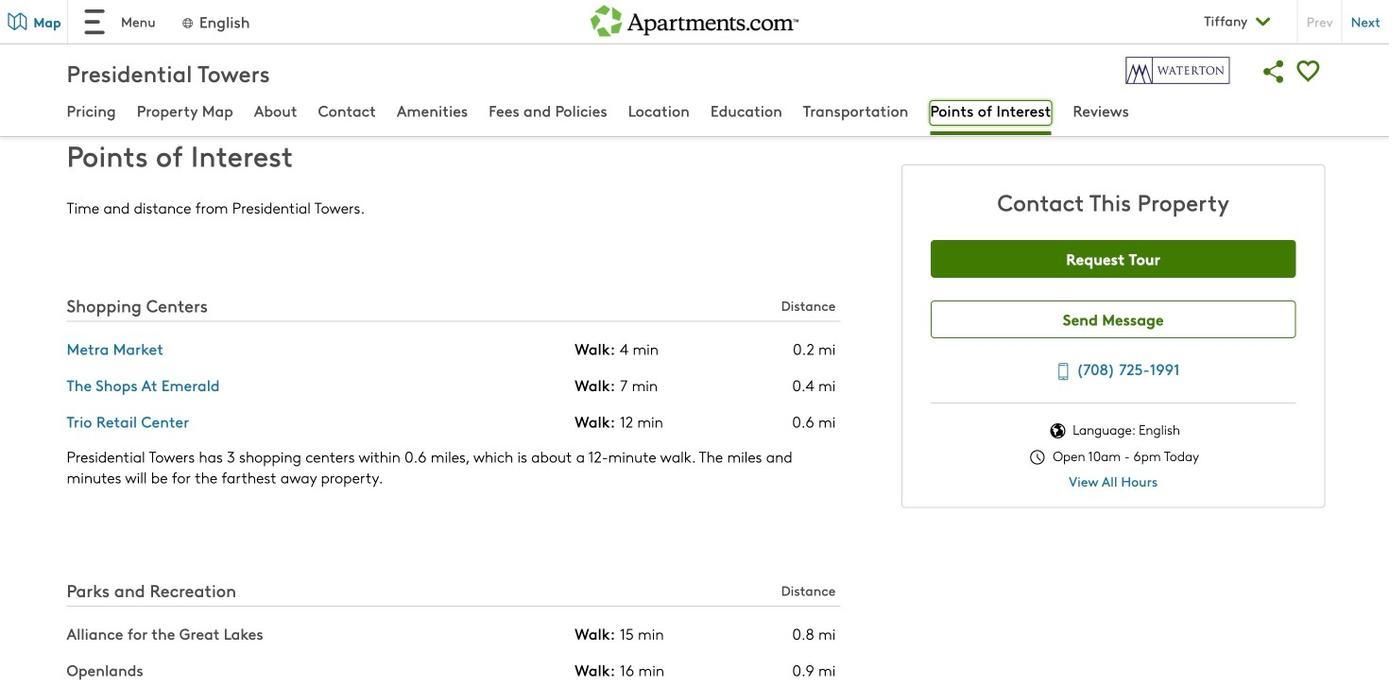 Task type: locate. For each thing, give the bounding box(es) containing it.
share listing image
[[1257, 54, 1291, 89]]

apartments.com logo image
[[591, 0, 798, 36]]



Task type: describe. For each thing, give the bounding box(es) containing it.
property management company logo image
[[1125, 49, 1231, 92]]



Task type: vqa. For each thing, say whether or not it's contained in the screenshot.
Virtual Tour
no



